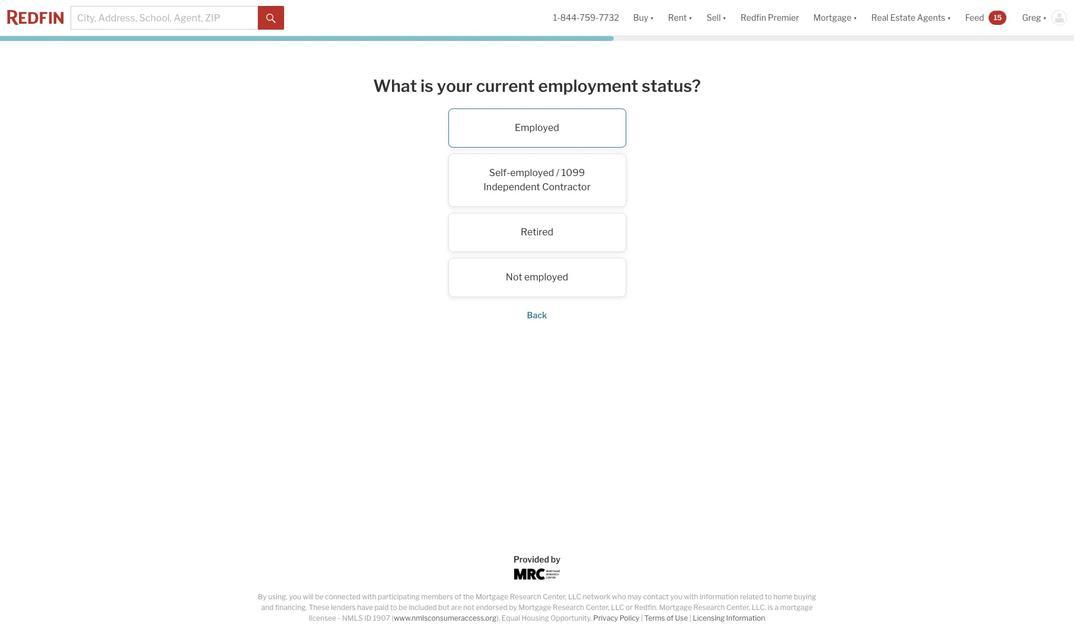 Task type: vqa. For each thing, say whether or not it's contained in the screenshot.
licensing
yes



Task type: describe. For each thing, give the bounding box(es) containing it.
buy ▾ button
[[633, 0, 654, 36]]

members
[[421, 593, 453, 601]]

www.nmlsconsumeraccess.org link
[[394, 614, 497, 623]]

2 horizontal spatial research
[[693, 603, 725, 612]]

0 horizontal spatial center,
[[543, 593, 567, 601]]

terms
[[644, 614, 665, 623]]

policy
[[620, 614, 639, 623]]

1 you from the left
[[289, 593, 301, 601]]

sell ▾ button
[[700, 0, 734, 36]]

0 horizontal spatial to
[[390, 603, 397, 612]]

submit search image
[[266, 13, 276, 23]]

redfin premier button
[[734, 0, 806, 36]]

mortgage inside dropdown button
[[813, 13, 852, 23]]

0 vertical spatial llc
[[568, 593, 581, 601]]

0 horizontal spatial be
[[315, 593, 324, 601]]

employed
[[515, 122, 559, 133]]

equal
[[502, 614, 520, 623]]

a
[[775, 603, 779, 612]]

greg ▾
[[1022, 13, 1047, 23]]

contact
[[643, 593, 669, 601]]

rent
[[668, 13, 687, 23]]

self-
[[489, 167, 510, 178]]

employed for self-
[[510, 167, 554, 178]]

1-
[[553, 13, 560, 23]]

connected
[[325, 593, 361, 601]]

▾ for greg ▾
[[1043, 13, 1047, 23]]

www.nmlsconsumeraccess.org
[[394, 614, 497, 623]]

buying
[[794, 593, 816, 601]]

back button
[[527, 310, 547, 320]]

not employed
[[506, 271, 568, 283]]

nmls
[[342, 614, 363, 623]]

1 horizontal spatial research
[[553, 603, 584, 612]]

independent
[[484, 181, 540, 193]]

of for terms
[[667, 614, 674, 623]]

is inside by using, you will be connected with participating members of the mortgage research center, llc network who may contact you with information related to home buying and financing. these lenders have paid to be included but are not endorsed by mortgage research center, llc or redfin. mortgage research center, llc. is a mortgage licensee - nmls id 1907 (
[[768, 603, 773, 612]]

the
[[463, 593, 474, 601]]

employment status?
[[538, 76, 701, 96]]

may
[[628, 593, 642, 601]]

City, Address, School, Agent, ZIP search field
[[71, 6, 258, 30]]

mortgage research center image
[[514, 569, 560, 580]]

back
[[527, 310, 547, 320]]

15
[[994, 13, 1002, 22]]

lenders
[[331, 603, 356, 612]]

mortgage up endorsed
[[476, 593, 508, 601]]

mortgage ▾ button
[[813, 0, 857, 36]]

participating
[[378, 593, 420, 601]]

1 horizontal spatial center,
[[586, 603, 610, 612]]

/
[[556, 167, 559, 178]]

2 horizontal spatial center,
[[726, 603, 750, 612]]

and
[[261, 603, 274, 612]]

sell ▾
[[707, 13, 726, 23]]

premier
[[768, 13, 799, 23]]

are
[[451, 603, 462, 612]]

by inside by using, you will be connected with participating members of the mortgage research center, llc network who may contact you with information related to home buying and financing. these lenders have paid to be included but are not endorsed by mortgage research center, llc or redfin. mortgage research center, llc. is a mortgage licensee - nmls id 1907 (
[[509, 603, 517, 612]]

privacy policy link
[[593, 614, 639, 623]]

sell ▾ button
[[707, 0, 726, 36]]

will
[[303, 593, 314, 601]]

mortgage ▾
[[813, 13, 857, 23]]

7732
[[599, 13, 619, 23]]

related
[[740, 593, 763, 601]]

but
[[438, 603, 450, 612]]

mortgage
[[780, 603, 813, 612]]

provided by
[[514, 555, 561, 565]]

what
[[373, 76, 417, 96]]

1 vertical spatial llc
[[611, 603, 624, 612]]

sell
[[707, 13, 721, 23]]

included
[[409, 603, 437, 612]]

real estate agents ▾ button
[[864, 0, 958, 36]]

redfin premier
[[741, 13, 799, 23]]

-
[[338, 614, 341, 623]]

mortgage up use
[[659, 603, 692, 612]]

use
[[675, 614, 688, 623]]

employed for not
[[524, 271, 568, 283]]

by using, you will be connected with participating members of the mortgage research center, llc network who may contact you with information related to home buying and financing. these lenders have paid to be included but are not endorsed by mortgage research center, llc or redfin. mortgage research center, llc. is a mortgage licensee - nmls id 1907 (
[[258, 593, 816, 623]]

mortgage up the "housing"
[[519, 603, 551, 612]]

llc.
[[752, 603, 766, 612]]

your
[[437, 76, 473, 96]]

paid
[[375, 603, 389, 612]]

2 with from the left
[[684, 593, 698, 601]]

▾ for buy ▾
[[650, 13, 654, 23]]

buy ▾ button
[[626, 0, 661, 36]]

provided
[[514, 555, 549, 565]]

buy
[[633, 13, 648, 23]]



Task type: locate. For each thing, give the bounding box(es) containing it.
employed up independent
[[510, 167, 554, 178]]

▾ for mortgage ▾
[[853, 13, 857, 23]]

0 horizontal spatial by
[[509, 603, 517, 612]]

0 vertical spatial be
[[315, 593, 324, 601]]

3 ▾ from the left
[[723, 13, 726, 23]]

employed inside self-employed / 1099 independent contractor
[[510, 167, 554, 178]]

opportunity.
[[551, 614, 592, 623]]

who
[[612, 593, 626, 601]]

not
[[506, 271, 522, 283]]

information
[[700, 593, 738, 601]]

housing
[[522, 614, 549, 623]]

redfin.
[[634, 603, 658, 612]]

research up opportunity.
[[553, 603, 584, 612]]

by up mortgage research center image
[[551, 555, 561, 565]]

information
[[726, 614, 765, 623]]

1 vertical spatial by
[[509, 603, 517, 612]]

of left the
[[455, 593, 462, 601]]

llc
[[568, 593, 581, 601], [611, 603, 624, 612]]

to up llc.
[[765, 593, 772, 601]]

0 horizontal spatial of
[[455, 593, 462, 601]]

with up use
[[684, 593, 698, 601]]

▾ left the real
[[853, 13, 857, 23]]

to up ( at the bottom
[[390, 603, 397, 612]]

mortgage
[[813, 13, 852, 23], [476, 593, 508, 601], [519, 603, 551, 612], [659, 603, 692, 612]]

center, up opportunity.
[[543, 593, 567, 601]]

agents
[[917, 13, 945, 23]]

1 vertical spatial employed
[[524, 271, 568, 283]]

1 horizontal spatial with
[[684, 593, 698, 601]]

self-employed / 1099 independent contractor
[[484, 167, 591, 193]]

employed right 'not'
[[524, 271, 568, 283]]

is
[[420, 76, 433, 96], [768, 603, 773, 612]]

terms of use link
[[644, 614, 688, 623]]

1-844-759-7732 link
[[553, 13, 619, 23]]

greg
[[1022, 13, 1041, 23]]

estate
[[890, 13, 916, 23]]

5 ▾ from the left
[[947, 13, 951, 23]]

buy ▾
[[633, 13, 654, 23]]

what is your current employment status?
[[373, 76, 701, 96]]

0 vertical spatial is
[[420, 76, 433, 96]]

or
[[626, 603, 633, 612]]

1 horizontal spatial |
[[689, 614, 691, 623]]

|
[[641, 614, 643, 623], [689, 614, 691, 623]]

licensee
[[309, 614, 336, 623]]

of for members
[[455, 593, 462, 601]]

research
[[510, 593, 541, 601], [553, 603, 584, 612], [693, 603, 725, 612]]

1 vertical spatial of
[[667, 614, 674, 623]]

research up licensing
[[693, 603, 725, 612]]

▾ for sell ▾
[[723, 13, 726, 23]]

of inside by using, you will be connected with participating members of the mortgage research center, llc network who may contact you with information related to home buying and financing. these lenders have paid to be included but are not endorsed by mortgage research center, llc or redfin. mortgage research center, llc. is a mortgage licensee - nmls id 1907 (
[[455, 593, 462, 601]]

you
[[289, 593, 301, 601], [670, 593, 683, 601]]

by
[[551, 555, 561, 565], [509, 603, 517, 612]]

0 horizontal spatial llc
[[568, 593, 581, 601]]

center, up information on the bottom of page
[[726, 603, 750, 612]]

with
[[362, 593, 376, 601], [684, 593, 698, 601]]

financing.
[[275, 603, 307, 612]]

rent ▾ button
[[668, 0, 692, 36]]

by up the equal
[[509, 603, 517, 612]]

▾ right buy
[[650, 13, 654, 23]]

(
[[392, 614, 394, 623]]

be up these
[[315, 593, 324, 601]]

you right contact
[[670, 593, 683, 601]]

research up the "housing"
[[510, 593, 541, 601]]

0 horizontal spatial |
[[641, 614, 643, 623]]

home
[[773, 593, 792, 601]]

to
[[765, 593, 772, 601], [390, 603, 397, 612]]

▾ right rent
[[689, 13, 692, 23]]

1 ▾ from the left
[[650, 13, 654, 23]]

employed
[[510, 167, 554, 178], [524, 271, 568, 283]]

0 horizontal spatial is
[[420, 76, 433, 96]]

retired
[[521, 226, 553, 238]]

by
[[258, 593, 267, 601]]

center, down network
[[586, 603, 610, 612]]

844-
[[560, 13, 580, 23]]

real
[[871, 13, 889, 23]]

llc up opportunity.
[[568, 593, 581, 601]]

0 horizontal spatial research
[[510, 593, 541, 601]]

1-844-759-7732
[[553, 13, 619, 23]]

of
[[455, 593, 462, 601], [667, 614, 674, 623]]

be
[[315, 593, 324, 601], [399, 603, 407, 612]]

feed
[[965, 13, 984, 23]]

759-
[[580, 13, 599, 23]]

what is your current employment status? option group
[[300, 108, 774, 297]]

mortgage left the real
[[813, 13, 852, 23]]

be down participating
[[399, 603, 407, 612]]

0 vertical spatial of
[[455, 593, 462, 601]]

1 horizontal spatial llc
[[611, 603, 624, 612]]

1 horizontal spatial to
[[765, 593, 772, 601]]

licensing
[[693, 614, 725, 623]]

you up financing.
[[289, 593, 301, 601]]

1 vertical spatial be
[[399, 603, 407, 612]]

contractor
[[542, 181, 591, 193]]

6 ▾ from the left
[[1043, 13, 1047, 23]]

is left a
[[768, 603, 773, 612]]

with up have
[[362, 593, 376, 601]]

1 horizontal spatial is
[[768, 603, 773, 612]]

using,
[[268, 593, 288, 601]]

center,
[[543, 593, 567, 601], [586, 603, 610, 612], [726, 603, 750, 612]]

1 horizontal spatial of
[[667, 614, 674, 623]]

0 horizontal spatial with
[[362, 593, 376, 601]]

www.nmlsconsumeraccess.org ). equal housing opportunity. privacy policy | terms of use | licensing information
[[394, 614, 765, 623]]

privacy
[[593, 614, 618, 623]]

1907
[[373, 614, 390, 623]]

▾ right agents
[[947, 13, 951, 23]]

real estate agents ▾
[[871, 13, 951, 23]]

of left use
[[667, 614, 674, 623]]

0 vertical spatial employed
[[510, 167, 554, 178]]

these
[[309, 603, 329, 612]]

0 horizontal spatial you
[[289, 593, 301, 601]]

current
[[476, 76, 535, 96]]

rent ▾ button
[[661, 0, 700, 36]]

0 vertical spatial by
[[551, 555, 561, 565]]

llc up privacy policy 'link'
[[611, 603, 624, 612]]

1 with from the left
[[362, 593, 376, 601]]

▾ right greg
[[1043, 13, 1047, 23]]

redfin
[[741, 13, 766, 23]]

| right use
[[689, 614, 691, 623]]

licensing information link
[[693, 614, 765, 623]]

id
[[364, 614, 372, 623]]

1 horizontal spatial be
[[399, 603, 407, 612]]

).
[[497, 614, 500, 623]]

endorsed
[[476, 603, 508, 612]]

▾ for rent ▾
[[689, 13, 692, 23]]

0 vertical spatial to
[[765, 593, 772, 601]]

1 horizontal spatial you
[[670, 593, 683, 601]]

2 | from the left
[[689, 614, 691, 623]]

2 ▾ from the left
[[689, 13, 692, 23]]

have
[[357, 603, 373, 612]]

1 vertical spatial is
[[768, 603, 773, 612]]

network
[[583, 593, 610, 601]]

1 | from the left
[[641, 614, 643, 623]]

real estate agents ▾ link
[[871, 0, 951, 36]]

4 ▾ from the left
[[853, 13, 857, 23]]

▾ right sell
[[723, 13, 726, 23]]

▾
[[650, 13, 654, 23], [689, 13, 692, 23], [723, 13, 726, 23], [853, 13, 857, 23], [947, 13, 951, 23], [1043, 13, 1047, 23]]

1099
[[562, 167, 585, 178]]

mortgage ▾ button
[[806, 0, 864, 36]]

| down redfin.
[[641, 614, 643, 623]]

2 you from the left
[[670, 593, 683, 601]]

is left your
[[420, 76, 433, 96]]

1 vertical spatial to
[[390, 603, 397, 612]]

rent ▾
[[668, 13, 692, 23]]

1 horizontal spatial by
[[551, 555, 561, 565]]



